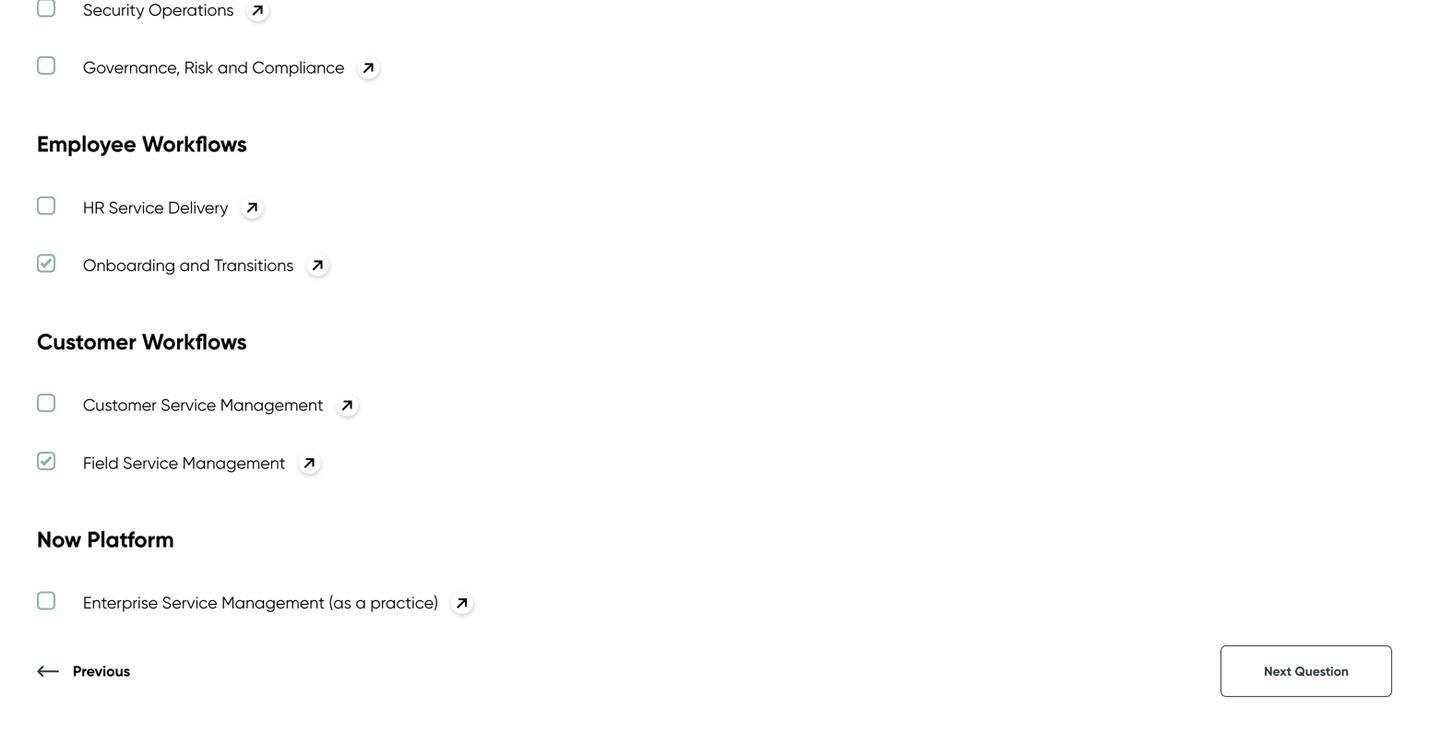 Task type: locate. For each thing, give the bounding box(es) containing it.
2 vertical spatial management
[[222, 593, 325, 613]]

1 vertical spatial management
[[182, 453, 286, 473]]

next
[[1264, 664, 1292, 680]]

and
[[218, 57, 248, 78], [367, 77, 394, 95], [180, 255, 210, 275]]

0 horizontal spatial and
[[180, 255, 210, 275]]

1 horizontal spatial and
[[218, 57, 248, 78]]

workflows
[[142, 130, 247, 158], [142, 328, 247, 356]]

service right enterprise
[[162, 593, 217, 613]]

calculators
[[398, 77, 475, 95]]

with
[[103, 661, 134, 679]]

service for hr
[[109, 197, 164, 218]]

service
[[109, 197, 164, 218], [161, 395, 216, 415], [123, 453, 178, 473], [162, 593, 217, 613]]

2 horizontal spatial and
[[367, 77, 394, 95]]

previous
[[73, 663, 130, 681]]

now
[[37, 526, 82, 554]]

tools
[[329, 77, 363, 95]]

management for customer service management
[[220, 395, 324, 415]]

and down the delivery
[[180, 255, 210, 275]]

1 vertical spatial customer
[[83, 395, 157, 415]]

tools and calculators link
[[329, 67, 475, 104]]

get started
[[37, 77, 117, 95]]

customer
[[37, 328, 136, 356], [83, 395, 157, 415]]

leading practices
[[163, 77, 283, 95]]

and for tools and calculators
[[367, 77, 394, 95]]

next question link
[[1221, 646, 1393, 698]]

field service management
[[83, 453, 286, 473]]

practice)
[[370, 593, 438, 613]]

1 vertical spatial workflows
[[142, 328, 247, 356]]

connect with us
[[37, 661, 154, 679]]

connect
[[37, 661, 99, 679]]

customer for customer service management
[[83, 395, 157, 415]]

onboarding and transitions
[[83, 255, 294, 275]]

customer down onboarding
[[37, 328, 136, 356]]

1 workflows from the top
[[142, 130, 247, 158]]

and right risk
[[218, 57, 248, 78]]

0 vertical spatial workflows
[[142, 130, 247, 158]]

next question
[[1264, 664, 1349, 680]]

started
[[66, 77, 117, 95]]

service right the hr on the left top of the page
[[109, 197, 164, 218]]

0 vertical spatial management
[[220, 395, 324, 415]]

a
[[356, 593, 366, 613]]

workflows up 'customer service management' at the bottom of the page
[[142, 328, 247, 356]]

management
[[220, 395, 324, 415], [182, 453, 286, 473], [222, 593, 325, 613]]

2 workflows from the top
[[142, 328, 247, 356]]

and right tools
[[367, 77, 394, 95]]

customer up field in the left of the page
[[83, 395, 157, 415]]

0 vertical spatial customer
[[37, 328, 136, 356]]

get
[[37, 77, 63, 95]]

employee
[[37, 130, 136, 158]]

service up field service management
[[161, 395, 216, 415]]

service right field in the left of the page
[[123, 453, 178, 473]]

workflows down leading
[[142, 130, 247, 158]]



Task type: describe. For each thing, give the bounding box(es) containing it.
governance,
[[83, 57, 180, 78]]

customer service management
[[83, 395, 324, 415]]

field
[[83, 453, 119, 473]]

management for field service management
[[182, 453, 286, 473]]

transitions
[[214, 255, 294, 275]]

workflows for employee workflows
[[142, 130, 247, 158]]

practices
[[221, 77, 283, 95]]

delivery
[[168, 197, 228, 218]]

tools and calculators
[[329, 77, 475, 95]]

management for enterprise service management (as a practice)
[[222, 593, 325, 613]]

(as
[[329, 593, 352, 613]]

now platform
[[37, 526, 174, 554]]

enterprise
[[83, 593, 158, 613]]

hr
[[83, 197, 104, 218]]

enterprise service management (as a practice)
[[83, 593, 438, 613]]

question
[[1295, 664, 1349, 680]]

customer for customer workflows
[[37, 328, 136, 356]]

leading
[[163, 77, 217, 95]]

employee workflows
[[37, 130, 247, 158]]

workflows for customer workflows
[[142, 328, 247, 356]]

onboarding
[[83, 255, 175, 275]]

and for onboarding and transitions
[[180, 255, 210, 275]]

service for enterprise
[[162, 593, 217, 613]]

leading practices link
[[163, 67, 283, 104]]

hr service delivery
[[83, 197, 228, 218]]

governance, risk and compliance
[[83, 57, 345, 78]]

service for field
[[123, 453, 178, 473]]

service for customer
[[161, 395, 216, 415]]

platform
[[87, 526, 174, 554]]

compliance
[[252, 57, 345, 78]]

get started link
[[37, 67, 117, 104]]

us
[[138, 661, 154, 679]]

risk
[[184, 57, 214, 78]]

customer workflows
[[37, 328, 247, 356]]



Task type: vqa. For each thing, say whether or not it's contained in the screenshot.
ServiceNow image
no



